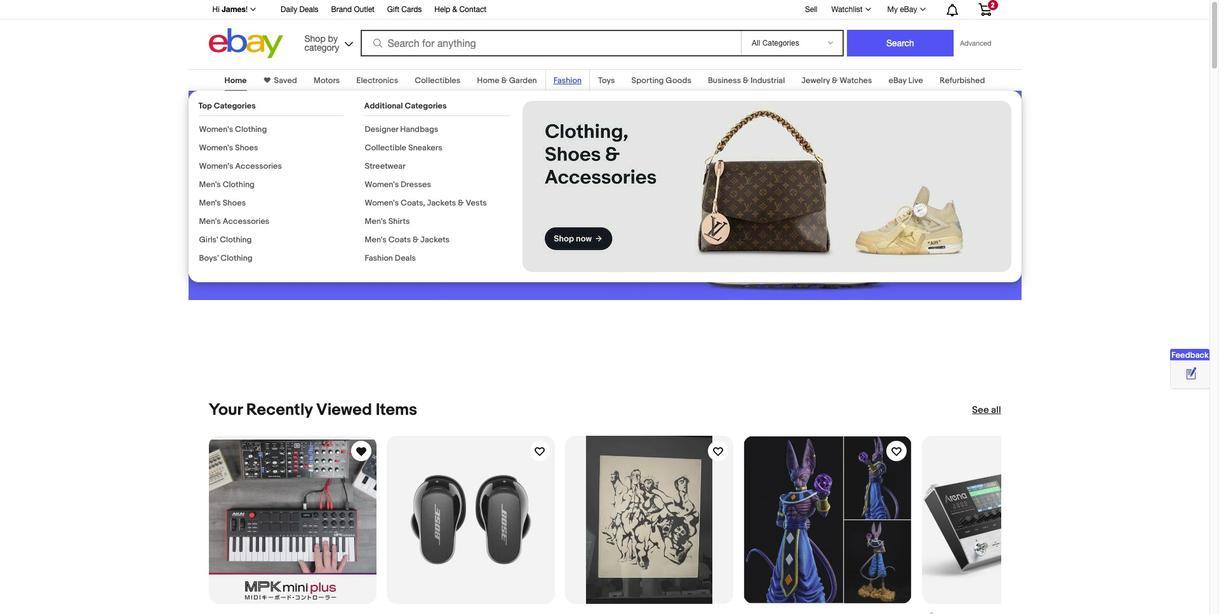 Task type: locate. For each thing, give the bounding box(es) containing it.
electronics link
[[357, 76, 398, 86]]

1 vertical spatial fashion
[[365, 253, 393, 264]]

viewed
[[316, 401, 372, 420]]

ebay right my
[[900, 5, 917, 14]]

men's down brands. on the left
[[199, 198, 221, 208]]

shop left by
[[305, 33, 326, 44]]

categories inside additional categories element
[[405, 101, 447, 111]]

home & garden link
[[477, 76, 537, 86]]

0 horizontal spatial categories
[[214, 101, 256, 111]]

women's dresses link
[[365, 180, 431, 190]]

women's accessories link
[[199, 161, 282, 171]]

ebay
[[900, 5, 917, 14], [889, 76, 907, 86]]

& right 'coats'
[[413, 235, 419, 245]]

brand
[[331, 5, 352, 14]]

0 horizontal spatial deals
[[300, 5, 319, 14]]

women's up the men's shirts
[[365, 198, 399, 208]]

men's up girls'
[[199, 217, 221, 227]]

women's up the women's shoes
[[199, 124, 233, 135]]

1 horizontal spatial shop
[[305, 33, 326, 44]]

clothing down get at the top
[[220, 235, 252, 245]]

men's coats & jackets link
[[365, 235, 450, 245]]

daily
[[281, 5, 297, 14]]

1 horizontal spatial fashion
[[554, 76, 582, 86]]

deals inside additional categories element
[[395, 253, 416, 264]]

0 vertical spatial accessories
[[235, 161, 282, 171]]

men's down the men's shirts
[[365, 235, 387, 245]]

toys link
[[598, 76, 615, 86]]

your recently viewed items
[[209, 401, 417, 420]]

women's coats, jackets & vests link
[[365, 198, 487, 208]]

men's shirts link
[[365, 217, 410, 227]]

women's up women's
[[199, 143, 233, 153]]

0 vertical spatial shoes
[[235, 143, 258, 153]]

deals right daily
[[300, 5, 319, 14]]

1 home from the left
[[225, 76, 247, 86]]

electronics
[[357, 76, 398, 86]]

1 horizontal spatial deals
[[395, 253, 416, 264]]

categories for handbags
[[405, 101, 447, 111]]

men's shoes
[[199, 198, 246, 208]]

designer handbags
[[365, 124, 438, 135]]

men's
[[199, 180, 221, 190], [199, 198, 221, 208], [199, 217, 221, 227], [365, 217, 387, 227], [365, 235, 387, 245]]

& right business
[[743, 76, 749, 86]]

watchlist link
[[825, 2, 877, 17]]

0 vertical spatial shop
[[305, 33, 326, 44]]

1 categories from the left
[[214, 101, 256, 111]]

categories
[[214, 101, 256, 111], [405, 101, 447, 111]]

dresses
[[401, 180, 431, 190]]

accessories for men's accessories
[[223, 217, 270, 227]]

boys'
[[199, 253, 219, 264]]

fashion deals link
[[365, 253, 416, 264]]

clothing up the women's shoes link
[[235, 124, 267, 135]]

fashion for fashion link at the top left
[[554, 76, 582, 86]]

None submit
[[847, 30, 954, 57]]

home left the garden
[[477, 76, 500, 86]]

the
[[209, 100, 249, 130]]

sneakers
[[408, 143, 443, 153]]

streetwear link
[[365, 161, 406, 171]]

1 vertical spatial shoes
[[223, 198, 246, 208]]

0 horizontal spatial home
[[225, 76, 247, 86]]

jackets
[[427, 198, 456, 208], [421, 235, 450, 245]]

category
[[305, 42, 339, 52]]

additional
[[364, 101, 403, 111]]

categories up 'handbags'
[[405, 101, 447, 111]]

accessories
[[235, 161, 282, 171], [223, 217, 270, 227]]

jackets right "coats," on the top left of page
[[427, 198, 456, 208]]

business & industrial link
[[708, 76, 785, 86]]

on
[[321, 166, 334, 179]]

0 vertical spatial jackets
[[427, 198, 456, 208]]

the savings continue shop exclusive deals on your favorite brands.
[[209, 100, 402, 194]]

men's for men's accessories
[[199, 217, 221, 227]]

2 link
[[971, 0, 999, 18]]

saved link
[[270, 76, 297, 86]]

fashion link
[[554, 76, 582, 86]]

2 home from the left
[[477, 76, 500, 86]]

see all
[[972, 405, 1001, 417]]

your
[[337, 166, 360, 179]]

1 vertical spatial accessories
[[223, 217, 270, 227]]

men's for men's shoes
[[199, 198, 221, 208]]

hi james !
[[212, 4, 248, 14]]

0 horizontal spatial fashion
[[365, 253, 393, 264]]

women's down "favorite"
[[365, 180, 399, 190]]

fashion down 'coats'
[[365, 253, 393, 264]]

categories inside top categories element
[[214, 101, 256, 111]]

jackets right 'coats'
[[421, 235, 450, 245]]

& inside account navigation
[[453, 5, 457, 14]]

deals
[[290, 166, 319, 179]]

all
[[992, 405, 1001, 417]]

0 vertical spatial deals
[[300, 5, 319, 14]]

fashion left toys at the top of page
[[554, 76, 582, 86]]

& left the garden
[[501, 76, 507, 86]]

& for garden
[[501, 76, 507, 86]]

see
[[972, 405, 989, 417]]

home up top categories
[[225, 76, 247, 86]]

clothing, shoes & accessories - shop now image
[[522, 101, 1012, 272]]

saved
[[274, 76, 297, 86]]

1 horizontal spatial categories
[[405, 101, 447, 111]]

accessories for women's accessories
[[235, 161, 282, 171]]

&
[[453, 5, 457, 14], [501, 76, 507, 86], [743, 76, 749, 86], [832, 76, 838, 86], [458, 198, 464, 208], [413, 235, 419, 245]]

men's shoes link
[[199, 198, 246, 208]]

1 vertical spatial ebay
[[889, 76, 907, 86]]

fashion
[[554, 76, 582, 86], [365, 253, 393, 264]]

ebay left live
[[889, 76, 907, 86]]

business & industrial
[[708, 76, 785, 86]]

2 categories from the left
[[405, 101, 447, 111]]

men's left shirts
[[365, 217, 387, 227]]

clothing down the "women's accessories"
[[223, 180, 255, 190]]

daily deals link
[[281, 3, 319, 17]]

1 vertical spatial shop
[[209, 166, 236, 179]]

shoes for men's shoes
[[223, 198, 246, 208]]

men's accessories
[[199, 217, 270, 227]]

0 vertical spatial fashion
[[554, 76, 582, 86]]

shoes down brands. on the left
[[223, 198, 246, 208]]

women's for women's coats, jackets & vests
[[365, 198, 399, 208]]

women's shoes
[[199, 143, 258, 153]]

0 vertical spatial ebay
[[900, 5, 917, 14]]

1 vertical spatial jackets
[[421, 235, 450, 245]]

shoes
[[235, 143, 258, 153], [223, 198, 246, 208]]

categories up women's clothing at the top of page
[[214, 101, 256, 111]]

fashion inside additional categories element
[[365, 253, 393, 264]]

0 horizontal spatial shop
[[209, 166, 236, 179]]

cards
[[402, 5, 422, 14]]

men's down women's
[[199, 180, 221, 190]]

my ebay
[[888, 5, 917, 14]]

clothing
[[235, 124, 267, 135], [223, 180, 255, 190], [220, 235, 252, 245], [221, 253, 253, 264]]

home for home & garden
[[477, 76, 500, 86]]

brands.
[[209, 180, 248, 194]]

1 horizontal spatial home
[[477, 76, 500, 86]]

streetwear
[[365, 161, 406, 171]]

men's clothing
[[199, 180, 255, 190]]

daily deals
[[281, 5, 319, 14]]

& right jewelry
[[832, 76, 838, 86]]

goods
[[666, 76, 692, 86]]

feedback
[[1172, 351, 1209, 361]]

shoes up women's accessories link
[[235, 143, 258, 153]]

coats
[[389, 235, 411, 245]]

1 vertical spatial deals
[[395, 253, 416, 264]]

exclusive
[[238, 166, 288, 179]]

shop up the "men's clothing"
[[209, 166, 236, 179]]

garden
[[509, 76, 537, 86]]

help & contact link
[[435, 3, 487, 17]]

deals inside account navigation
[[300, 5, 319, 14]]

& right 'help'
[[453, 5, 457, 14]]

jewelry & watches
[[802, 76, 872, 86]]

shop by category
[[305, 33, 339, 52]]

deals down men's coats & jackets
[[395, 253, 416, 264]]

clothing down girls' clothing link
[[221, 253, 253, 264]]

shop
[[305, 33, 326, 44], [209, 166, 236, 179]]

& left the vests
[[458, 198, 464, 208]]

home
[[225, 76, 247, 86], [477, 76, 500, 86]]

Search for anything text field
[[362, 31, 739, 55]]

designer handbags link
[[365, 124, 438, 135]]



Task type: describe. For each thing, give the bounding box(es) containing it.
men's for men's clothing
[[199, 180, 221, 190]]

sell
[[805, 5, 818, 14]]

my
[[888, 5, 898, 14]]

my ebay link
[[881, 2, 931, 17]]

the savings continue link
[[209, 100, 420, 160]]

sporting
[[632, 76, 664, 86]]

& for watches
[[832, 76, 838, 86]]

women's for women's dresses
[[365, 180, 399, 190]]

gift cards
[[387, 5, 422, 14]]

girls' clothing link
[[199, 235, 252, 245]]

industrial
[[751, 76, 785, 86]]

men's for men's shirts
[[365, 217, 387, 227]]

get them now
[[220, 217, 292, 229]]

business
[[708, 76, 741, 86]]

women's coats, jackets & vests
[[365, 198, 487, 208]]

home & garden
[[477, 76, 537, 86]]

handbags
[[400, 124, 438, 135]]

2
[[991, 1, 995, 9]]

ebay inside the savings continue main content
[[889, 76, 907, 86]]

motors
[[314, 76, 340, 86]]

ebay inside my ebay link
[[900, 5, 917, 14]]

account navigation
[[205, 0, 1001, 20]]

now
[[270, 217, 290, 229]]

men's for men's coats & jackets
[[365, 235, 387, 245]]

get
[[220, 217, 239, 229]]

gift
[[387, 5, 400, 14]]

shop inside shop by category
[[305, 33, 326, 44]]

brand outlet
[[331, 5, 375, 14]]

women's dresses
[[365, 180, 431, 190]]

your
[[209, 401, 243, 420]]

jewelry & watches link
[[802, 76, 872, 86]]

sporting goods link
[[632, 76, 692, 86]]

men's coats & jackets
[[365, 235, 450, 245]]

help
[[435, 5, 450, 14]]

collectibles
[[415, 76, 461, 86]]

designer
[[365, 124, 398, 135]]

by
[[328, 33, 338, 44]]

savings
[[255, 100, 340, 130]]

shop by category banner
[[205, 0, 1001, 62]]

clothing for women's clothing
[[235, 124, 267, 135]]

collectibles link
[[415, 76, 461, 86]]

recently
[[246, 401, 313, 420]]

none submit inside shop by category banner
[[847, 30, 954, 57]]

boys' clothing
[[199, 253, 253, 264]]

shop by category button
[[299, 28, 356, 56]]

clothing for boys' clothing
[[221, 253, 253, 264]]

women's clothing link
[[199, 124, 267, 135]]

watches
[[840, 76, 872, 86]]

live
[[909, 76, 923, 86]]

ebay live
[[889, 76, 923, 86]]

advanced
[[960, 39, 992, 47]]

gift cards link
[[387, 3, 422, 17]]

ebay live link
[[889, 76, 923, 86]]

additional categories element
[[364, 101, 510, 272]]

men's clothing link
[[199, 180, 255, 190]]

sporting goods
[[632, 76, 692, 86]]

get them now link
[[209, 209, 321, 238]]

motors link
[[314, 76, 340, 86]]

women's for women's clothing
[[199, 124, 233, 135]]

men's accessories link
[[199, 217, 270, 227]]

top categories element
[[198, 101, 344, 272]]

men's shirts
[[365, 217, 410, 227]]

additional categories
[[364, 101, 447, 111]]

vests
[[466, 198, 487, 208]]

help & contact
[[435, 5, 487, 14]]

deals for daily deals
[[300, 5, 319, 14]]

continue
[[209, 130, 307, 160]]

clothing for girls' clothing
[[220, 235, 252, 245]]

women's shoes link
[[199, 143, 258, 153]]

& for industrial
[[743, 76, 749, 86]]

shop inside the savings continue shop exclusive deals on your favorite brands.
[[209, 166, 236, 179]]

see all link
[[972, 405, 1001, 417]]

them
[[242, 217, 267, 229]]

shoes for women's shoes
[[235, 143, 258, 153]]

the savings continue main content
[[0, 62, 1210, 615]]

top categories
[[198, 101, 256, 111]]

home for home
[[225, 76, 247, 86]]

watchlist
[[832, 5, 863, 14]]

fashion deals
[[365, 253, 416, 264]]

items
[[376, 401, 417, 420]]

refurbished link
[[940, 76, 985, 86]]

your recently viewed items link
[[209, 401, 417, 420]]

women's
[[199, 161, 233, 171]]

boys' clothing link
[[199, 253, 253, 264]]

categories for clothing
[[214, 101, 256, 111]]

brand outlet link
[[331, 3, 375, 17]]

& for contact
[[453, 5, 457, 14]]

sell link
[[800, 5, 823, 14]]

contact
[[459, 5, 487, 14]]

clothing for men's clothing
[[223, 180, 255, 190]]

fashion for fashion deals
[[365, 253, 393, 264]]

women's for women's shoes
[[199, 143, 233, 153]]

deals for fashion deals
[[395, 253, 416, 264]]

top
[[198, 101, 212, 111]]

jewelry
[[802, 76, 830, 86]]



Task type: vqa. For each thing, say whether or not it's contained in the screenshot.
the 'flash'
no



